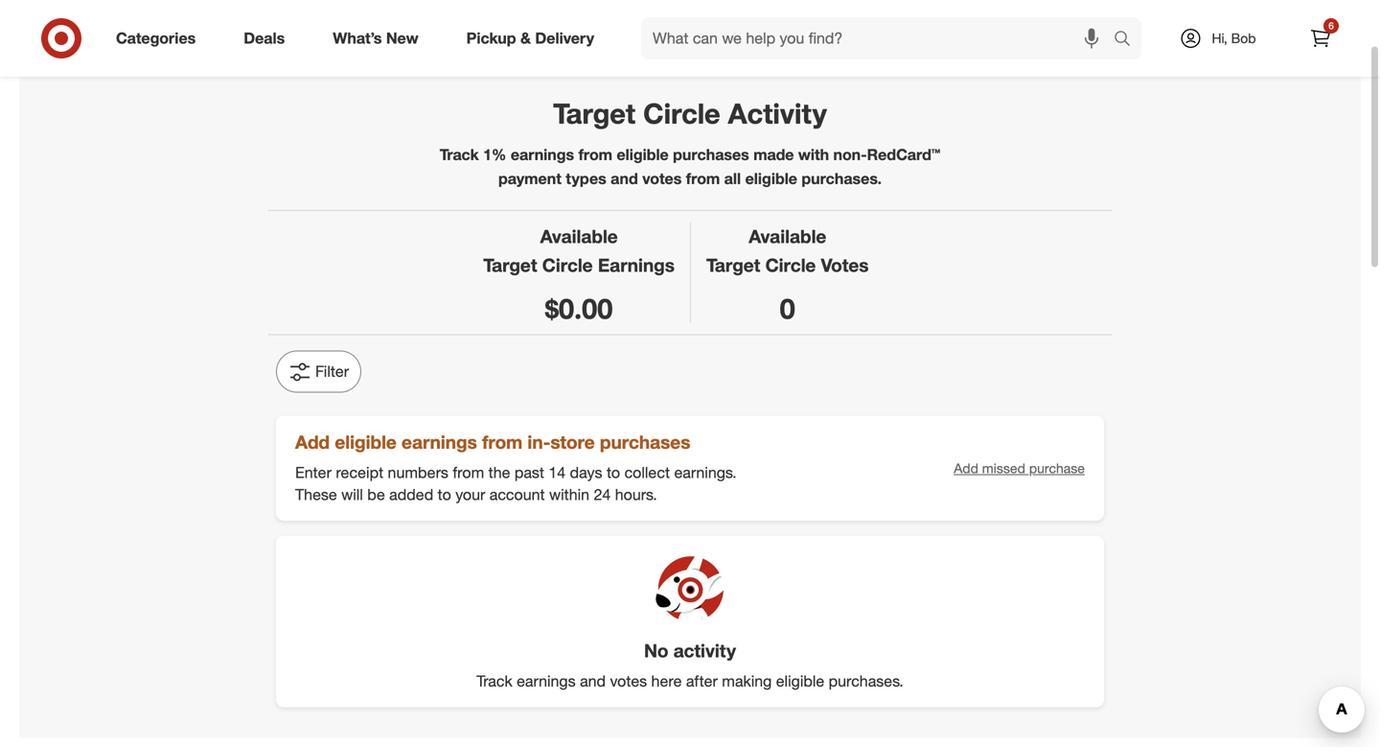 Task type: locate. For each thing, give the bounding box(es) containing it.
target down payment
[[484, 254, 538, 276]]

available down types
[[540, 226, 618, 248]]

days
[[570, 463, 603, 482]]

your
[[456, 485, 486, 504]]

purchases up "collect"
[[600, 431, 691, 453]]

0 vertical spatial purchases.
[[802, 169, 882, 188]]

from for past
[[453, 463, 484, 482]]

non-
[[834, 145, 867, 164]]

available up the votes
[[749, 226, 827, 248]]

search button
[[1106, 17, 1152, 63]]

1 horizontal spatial and
[[611, 169, 638, 188]]

from up types
[[579, 145, 613, 164]]

track for track 1% earnings from eligible purchases made with non-redcard™ payment types and votes from all eligible purchases.
[[440, 145, 479, 164]]

1 horizontal spatial available
[[749, 226, 827, 248]]

circle up '$0.00'
[[543, 254, 593, 276]]

available for 0
[[749, 226, 827, 248]]

with
[[799, 145, 830, 164]]

0 vertical spatial and
[[611, 169, 638, 188]]

add missed purchase
[[954, 460, 1085, 477]]

track 1% earnings from eligible purchases made with non-redcard™ payment types and votes from all eligible purchases.
[[440, 145, 941, 188]]

1 vertical spatial and
[[580, 672, 606, 690]]

1 horizontal spatial add
[[954, 460, 979, 477]]

collect
[[625, 463, 670, 482]]

to left your
[[438, 485, 451, 504]]

voting link
[[871, 2, 937, 38]]

2 available from the left
[[749, 226, 827, 248]]

1 horizontal spatial activity
[[983, 8, 1042, 30]]

2 vertical spatial earnings
[[517, 672, 576, 690]]

0 horizontal spatial activity
[[728, 97, 827, 131]]

add
[[295, 431, 330, 453], [954, 460, 979, 477]]

14
[[549, 463, 566, 482]]

will
[[341, 485, 363, 504]]

earnings
[[598, 254, 675, 276]]

earnings inside track 1% earnings from eligible purchases made with non-redcard™ payment types and votes from all eligible purchases.
[[511, 145, 575, 164]]

eligible
[[617, 145, 669, 164], [746, 169, 798, 188], [335, 431, 397, 453], [777, 672, 825, 690]]

0 vertical spatial track
[[440, 145, 479, 164]]

0 horizontal spatial add
[[295, 431, 330, 453]]

track inside track 1% earnings from eligible purchases made with non-redcard™ payment types and votes from all eligible purchases.
[[440, 145, 479, 164]]

available target circle votes
[[707, 226, 869, 276]]

past
[[515, 463, 545, 482]]

partners
[[755, 8, 824, 30]]

0 horizontal spatial available
[[540, 226, 618, 248]]

1 vertical spatial add
[[954, 460, 979, 477]]

add left the missed
[[954, 460, 979, 477]]

0 horizontal spatial to
[[438, 485, 451, 504]]

votes left all
[[643, 169, 682, 188]]

circle up the 0
[[766, 254, 816, 276]]

earnings
[[511, 145, 575, 164], [402, 431, 477, 453], [517, 672, 576, 690]]

2 horizontal spatial target
[[707, 254, 761, 276]]

categories link
[[100, 17, 220, 59]]

account
[[490, 485, 545, 504]]

no
[[644, 640, 669, 662]]

1 vertical spatial track
[[477, 672, 513, 690]]

store
[[551, 431, 595, 453]]

add eligible earnings from in-store purchases
[[295, 431, 691, 453]]

track
[[440, 145, 479, 164], [477, 672, 513, 690]]

0 vertical spatial activity
[[983, 8, 1042, 30]]

circle inside available target circle votes
[[766, 254, 816, 276]]

from up the the
[[482, 431, 523, 453]]

bonus link
[[641, 2, 709, 38]]

from up your
[[453, 463, 484, 482]]

6
[[1329, 20, 1335, 32]]

0
[[780, 292, 796, 326]]

0 vertical spatial earnings
[[511, 145, 575, 164]]

in-
[[528, 431, 551, 453]]

votes
[[643, 169, 682, 188], [610, 672, 647, 690]]

purchases.
[[802, 169, 882, 188], [829, 672, 904, 690]]

delivery
[[535, 29, 595, 48]]

0 horizontal spatial target
[[484, 254, 538, 276]]

target for $0.00
[[484, 254, 538, 276]]

purchases. inside track 1% earnings from eligible purchases made with non-redcard™ payment types and votes from all eligible purchases.
[[802, 169, 882, 188]]

filter button
[[276, 351, 362, 393]]

0 vertical spatial purchases
[[673, 145, 750, 164]]

and inside track 1% earnings from eligible purchases made with non-redcard™ payment types and votes from all eligible purchases.
[[611, 169, 638, 188]]

1 vertical spatial earnings
[[402, 431, 477, 453]]

purchases
[[673, 145, 750, 164], [600, 431, 691, 453]]

circle inside available target circle earnings
[[543, 254, 593, 276]]

24
[[594, 485, 611, 504]]

What can we help you find? suggestions appear below search field
[[642, 17, 1119, 59]]

making
[[722, 672, 772, 690]]

and left here
[[580, 672, 606, 690]]

pickup & delivery link
[[450, 17, 619, 59]]

types
[[566, 169, 607, 188]]

eligible down made
[[746, 169, 798, 188]]

and right types
[[611, 169, 638, 188]]

available inside available target circle votes
[[749, 226, 827, 248]]

activity
[[674, 640, 736, 662]]

target
[[553, 97, 636, 131], [484, 254, 538, 276], [707, 254, 761, 276]]

1 vertical spatial purchases
[[600, 431, 691, 453]]

votes left here
[[610, 672, 647, 690]]

track for track earnings and votes here after making eligible purchases.
[[477, 672, 513, 690]]

add up "enter"
[[295, 431, 330, 453]]

1 available from the left
[[540, 226, 618, 248]]

from for purchases
[[579, 145, 613, 164]]

target inside available target circle votes
[[707, 254, 761, 276]]

0 horizontal spatial circle
[[543, 254, 593, 276]]

$0.00
[[545, 292, 613, 326]]

available
[[540, 226, 618, 248], [749, 226, 827, 248]]

circle up track 1% earnings from eligible purchases made with non-redcard™ payment types and votes from all eligible purchases.
[[644, 97, 721, 131]]

to up 24
[[607, 463, 621, 482]]

target inside available target circle earnings
[[484, 254, 538, 276]]

hi,
[[1213, 30, 1228, 47]]

purchases up all
[[673, 145, 750, 164]]

bonus
[[649, 8, 701, 30]]

to
[[607, 463, 621, 482], [438, 485, 451, 504]]

eligible down target circle activity
[[617, 145, 669, 164]]

circle for $0.00
[[543, 254, 593, 276]]

circle
[[644, 97, 721, 131], [543, 254, 593, 276], [766, 254, 816, 276]]

available inside available target circle earnings
[[540, 226, 618, 248]]

2 horizontal spatial circle
[[766, 254, 816, 276]]

the
[[489, 463, 511, 482]]

0 vertical spatial add
[[295, 431, 330, 453]]

1 horizontal spatial to
[[607, 463, 621, 482]]

1 horizontal spatial circle
[[644, 97, 721, 131]]

from
[[579, 145, 613, 164], [686, 169, 720, 188], [482, 431, 523, 453], [453, 463, 484, 482]]

from inside the "enter receipt numbers from the past 14 days to collect earnings. these will be added to your account within 24 hours."
[[453, 463, 484, 482]]

target up types
[[553, 97, 636, 131]]

target down all
[[707, 254, 761, 276]]

activity
[[983, 8, 1042, 30], [728, 97, 827, 131]]

and
[[611, 169, 638, 188], [580, 672, 606, 690]]

0 vertical spatial votes
[[643, 169, 682, 188]]



Task type: describe. For each thing, give the bounding box(es) containing it.
earnings for 1%
[[511, 145, 575, 164]]

eligible right "making"
[[777, 672, 825, 690]]

after
[[686, 672, 718, 690]]

1%
[[483, 145, 507, 164]]

from left all
[[686, 169, 720, 188]]

0 vertical spatial to
[[607, 463, 621, 482]]

redcard™
[[867, 145, 941, 164]]

purchases inside track 1% earnings from eligible purchases made with non-redcard™ payment types and votes from all eligible purchases.
[[673, 145, 750, 164]]

categories
[[116, 29, 196, 48]]

enter receipt numbers from the past 14 days to collect earnings. these will be added to your account within 24 hours.
[[295, 463, 737, 504]]

track earnings and votes here after making eligible purchases.
[[477, 672, 904, 690]]

1 vertical spatial purchases.
[[829, 672, 904, 690]]

new
[[386, 29, 419, 48]]

1 vertical spatial activity
[[728, 97, 827, 131]]

activity link
[[975, 2, 1050, 38]]

eligible up 'receipt'
[[335, 431, 397, 453]]

no activity
[[644, 640, 736, 662]]

receipt
[[336, 463, 384, 482]]

what's
[[333, 29, 382, 48]]

&
[[521, 29, 531, 48]]

votes
[[821, 254, 869, 276]]

hi, bob
[[1213, 30, 1257, 47]]

bob
[[1232, 30, 1257, 47]]

6 link
[[1300, 17, 1342, 59]]

filter
[[315, 362, 349, 381]]

partners link
[[747, 2, 832, 38]]

add for add missed purchase
[[954, 460, 979, 477]]

deals
[[244, 29, 285, 48]]

1 vertical spatial votes
[[610, 672, 647, 690]]

added
[[389, 485, 434, 504]]

available target circle earnings
[[484, 226, 675, 276]]

made
[[754, 145, 794, 164]]

1 vertical spatial to
[[438, 485, 451, 504]]

what's new
[[333, 29, 419, 48]]

activity inside "link"
[[983, 8, 1042, 30]]

voting
[[878, 8, 929, 30]]

deals link
[[227, 17, 309, 59]]

votes inside track 1% earnings from eligible purchases made with non-redcard™ payment types and votes from all eligible purchases.
[[643, 169, 682, 188]]

1 horizontal spatial target
[[553, 97, 636, 131]]

circle for 0
[[766, 254, 816, 276]]

enter
[[295, 463, 332, 482]]

search
[[1106, 31, 1152, 49]]

these
[[295, 485, 337, 504]]

pickup & delivery
[[467, 29, 595, 48]]

target circle logo image
[[320, 0, 465, 40]]

earnings for eligible
[[402, 431, 477, 453]]

add for add eligible earnings from in-store purchases
[[295, 431, 330, 453]]

earnings.
[[675, 463, 737, 482]]

available for $0.00
[[540, 226, 618, 248]]

numbers
[[388, 463, 449, 482]]

target for 0
[[707, 254, 761, 276]]

pickup
[[467, 29, 516, 48]]

what's new link
[[317, 17, 443, 59]]

within
[[549, 485, 590, 504]]

purchase
[[1030, 460, 1085, 477]]

add missed purchase link
[[954, 459, 1085, 478]]

missed
[[983, 460, 1026, 477]]

all
[[725, 169, 741, 188]]

payment
[[499, 169, 562, 188]]

0 horizontal spatial and
[[580, 672, 606, 690]]

be
[[368, 485, 385, 504]]

here
[[652, 672, 682, 690]]

hours.
[[615, 485, 658, 504]]

from for store
[[482, 431, 523, 453]]

target circle activity
[[553, 97, 827, 131]]



Task type: vqa. For each thing, say whether or not it's contained in the screenshot.
bottommost TO
yes



